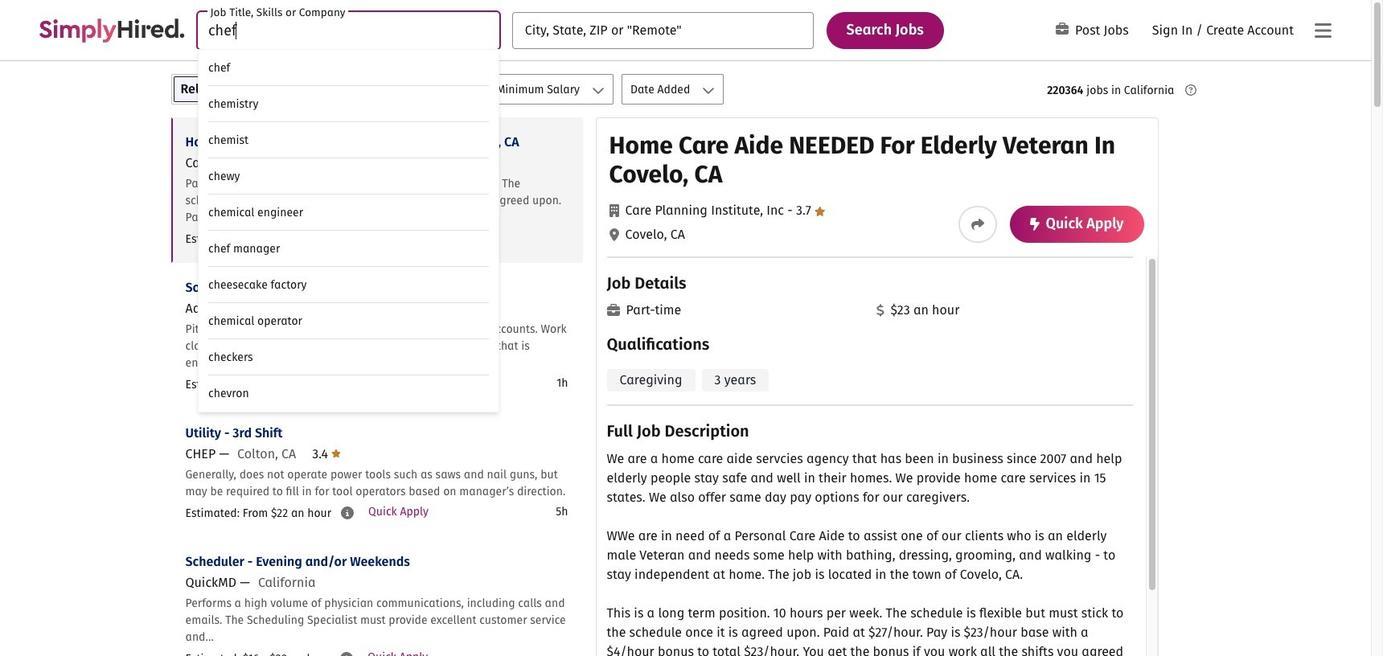 Task type: describe. For each thing, give the bounding box(es) containing it.
4 option from the top
[[199, 158, 499, 194]]

job salary disclaimer image
[[341, 507, 354, 520]]

bolt lightning image
[[1030, 218, 1040, 231]]

star image
[[332, 447, 341, 460]]

10 option from the top
[[199, 375, 499, 411]]

share this job image
[[971, 218, 984, 231]]

9 option from the top
[[199, 339, 499, 375]]

star image for top the 3.7 out of 5 stars element
[[461, 156, 470, 169]]

main menu image
[[1315, 21, 1332, 40]]

6 option from the top
[[199, 230, 499, 267]]

7 option from the top
[[199, 267, 499, 303]]

2 option from the top
[[199, 86, 499, 122]]

home care aide needed for elderly veteran in covelo, ca element
[[596, 117, 1159, 656]]

5 option from the top
[[199, 194, 499, 230]]

building image
[[609, 204, 619, 217]]

3.7 out of 5 stars element inside home care aide needed for elderly veteran in covelo, ca element
[[784, 203, 826, 218]]

1 option from the top
[[199, 49, 499, 86]]



Task type: locate. For each thing, give the bounding box(es) containing it.
None field
[[198, 12, 499, 412], [512, 12, 814, 49], [198, 12, 499, 412], [512, 12, 814, 49]]

3 option from the top
[[199, 122, 499, 158]]

3.4 out of 5 stars element
[[312, 446, 341, 462]]

star image
[[461, 156, 470, 169], [815, 207, 826, 216]]

0 vertical spatial 3.7 out of 5 stars element
[[442, 155, 470, 171]]

job salary disclaimer image
[[341, 652, 353, 656]]

1 vertical spatial 3.7 out of 5 stars element
[[784, 203, 826, 218]]

list
[[171, 117, 583, 656]]

list box
[[198, 49, 499, 412]]

briefcase image
[[1056, 23, 1069, 36], [607, 304, 620, 317]]

1 horizontal spatial 3.7 out of 5 stars element
[[784, 203, 826, 218]]

star image inside home care aide needed for elderly veteran in covelo, ca element
[[815, 207, 826, 216]]

1 vertical spatial star image
[[815, 207, 826, 216]]

option
[[199, 49, 499, 86], [199, 86, 499, 122], [199, 122, 499, 158], [199, 158, 499, 194], [199, 194, 499, 230], [199, 230, 499, 267], [199, 267, 499, 303], [199, 303, 499, 339], [199, 339, 499, 375], [199, 375, 499, 411]]

0 vertical spatial briefcase image
[[1056, 23, 1069, 36]]

8 option from the top
[[199, 303, 499, 339]]

star image for the 3.7 out of 5 stars element in home care aide needed for elderly veteran in covelo, ca element
[[815, 207, 826, 216]]

1 horizontal spatial star image
[[815, 207, 826, 216]]

0 vertical spatial star image
[[461, 156, 470, 169]]

3.7 out of 5 stars element
[[442, 155, 470, 171], [784, 203, 826, 218]]

location dot image
[[609, 228, 619, 241]]

sponsored jobs disclaimer image
[[1185, 84, 1196, 96]]

dollar sign image
[[876, 304, 884, 317]]

simplyhired logo image
[[39, 18, 185, 42]]

1 vertical spatial briefcase image
[[607, 304, 620, 317]]

0 horizontal spatial 3.7 out of 5 stars element
[[442, 155, 470, 171]]

None text field
[[198, 12, 499, 49]]

0 horizontal spatial star image
[[461, 156, 470, 169]]

1 horizontal spatial briefcase image
[[1056, 23, 1069, 36]]

None text field
[[512, 12, 814, 49]]

0 horizontal spatial briefcase image
[[607, 304, 620, 317]]



Task type: vqa. For each thing, say whether or not it's contained in the screenshot.
eighth option from the top
yes



